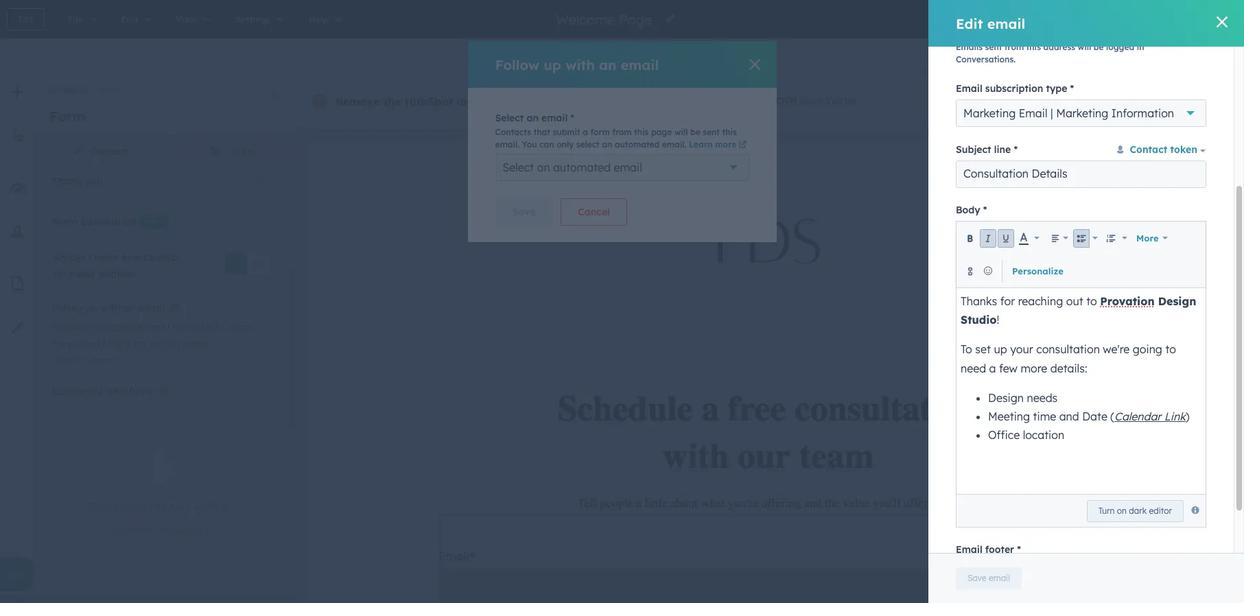 Task type: describe. For each thing, give the bounding box(es) containing it.
email up unlock
[[621, 56, 659, 73]]

more
[[1137, 233, 1159, 244]]

1 horizontal spatial workflows
[[193, 501, 232, 512]]

connected
[[52, 385, 103, 398]]

select an email inside follow up with an email dialog
[[495, 112, 568, 124]]

body
[[956, 204, 981, 216]]

this inside emails sent from this address will be logged in conversations.
[[1027, 42, 1041, 52]]

automated inside contacts that submit a form from this page will be sent this email. you can only select an automated email.
[[615, 139, 660, 150]]

an inside send an automated email to contacts when they submit the form on this page.
[[78, 321, 89, 334]]

upgrade link
[[1161, 88, 1236, 115]]

editor
[[1150, 506, 1172, 516]]

learn more link
[[689, 139, 749, 150]]

the inside send an automated email to contacts when they submit the form on this page.
[[108, 338, 123, 350]]

crm
[[776, 95, 797, 107]]

logged
[[1107, 42, 1135, 52]]

navigation containing contents
[[36, 73, 297, 98]]

email up connected workflows
[[93, 355, 115, 365]]

when
[[226, 321, 250, 334]]

follow inside dialog
[[495, 56, 540, 73]]

landing
[[544, 95, 587, 108]]

close image
[[271, 90, 279, 98]]

1 email. from the left
[[495, 139, 520, 150]]

subscription
[[986, 82, 1044, 95]]

add form to a workflow
[[111, 525, 202, 536]]

unlock premium features with crm suite starter.
[[638, 95, 858, 107]]

page
[[651, 127, 672, 137]]

this up more
[[723, 127, 737, 137]]

only
[[557, 139, 574, 150]]

2 vertical spatial form
[[52, 215, 77, 228]]

publish group
[[1163, 8, 1231, 30]]

form right this
[[108, 501, 126, 512]]

autosaved button
[[1042, 11, 1093, 27]]

submit inside send an automated email to contacts when they submit the form on this page.
[[75, 338, 106, 350]]

select an email inside button
[[52, 355, 115, 365]]

edit
[[956, 15, 983, 32]]

premium
[[671, 95, 712, 107]]

beta button
[[0, 557, 35, 592]]

with inside dialog
[[566, 56, 595, 73]]

you
[[522, 139, 537, 150]]

to inside send an automated email to contacts when they submit the form on this page.
[[172, 321, 182, 334]]

sent inside emails sent from this address will be logged in conversations.
[[985, 42, 1003, 52]]

create
[[89, 251, 119, 263]]

save email
[[968, 573, 1010, 584]]

form inside contacts that submit a form from this page will be sent this email. you can only select an automated email.
[[591, 127, 610, 137]]

contact token
[[1130, 144, 1198, 156]]

0 horizontal spatial in
[[167, 501, 174, 512]]

save button
[[495, 198, 553, 226]]

email subscription type
[[956, 82, 1068, 95]]

contact
[[1130, 144, 1168, 156]]

this left page
[[634, 127, 649, 137]]

automation
[[80, 215, 136, 228]]

publish button
[[1163, 8, 1214, 30]]

more
[[715, 139, 737, 150]]

1 vertical spatial form
[[49, 108, 85, 125]]

select an automated email
[[503, 161, 642, 174]]

new
[[145, 217, 162, 226]]

sent inside contacts that submit a form from this page will be sent this email. you can only select an automated email.
[[703, 127, 720, 137]]

save email button
[[956, 568, 1022, 590]]

address inside emails sent from this address will be logged in conversations.
[[1044, 42, 1076, 52]]

logo
[[457, 95, 481, 108]]

upgrade
[[1178, 95, 1219, 108]]

a for form
[[583, 127, 588, 137]]

subject
[[956, 144, 992, 156]]

on inside turn on dark editor button
[[1117, 506, 1127, 516]]

features
[[714, 95, 752, 107]]

send an automated email to contacts when they submit the form on this page.
[[52, 321, 250, 350]]

hubspot
[[405, 95, 453, 108]]

content link
[[36, 135, 166, 168]]

content
[[90, 146, 128, 158]]

contacts that submit a form from this page will be sent this email. you can only select an automated email.
[[495, 127, 737, 150]]

1 vertical spatial follow
[[52, 302, 83, 314]]

for
[[53, 267, 66, 280]]

this inside send an automated email to contacts when they submit the form on this page.
[[164, 338, 180, 350]]

0 horizontal spatial up
[[85, 302, 98, 314]]

autosaved
[[1042, 13, 1093, 25]]

alert containing this form isn't used in any workflows
[[52, 430, 270, 542]]

type
[[1047, 82, 1068, 95]]

this form isn't used in any workflows
[[90, 501, 232, 512]]

address inside the always create new contact for email address
[[98, 267, 136, 280]]

settings button
[[1119, 44, 1182, 67]]

remove
[[336, 95, 380, 108]]

select an automated email button
[[495, 154, 749, 181]]

footer
[[986, 544, 1015, 556]]

in inside emails sent from this address will be logged in conversations.
[[1137, 42, 1145, 52]]

form button
[[86, 85, 121, 96]]

from inside emails sent from this address will be logged in conversations.
[[1005, 42, 1024, 52]]

follow up with an email element
[[52, 319, 270, 369]]

publish
[[1174, 14, 1202, 24]]

your
[[515, 95, 541, 108]]

save for save
[[512, 206, 536, 218]]

1 vertical spatial follow up with an email
[[52, 302, 164, 314]]

an inside contacts that submit a form from this page will be sent this email. you can only select an automated email.
[[602, 139, 613, 150]]

cancel button
[[561, 198, 627, 226]]

can
[[540, 139, 554, 150]]

preview button
[[1101, 8, 1154, 30]]

always
[[53, 251, 86, 263]]

workflow
[[168, 525, 202, 536]]

details
[[1032, 167, 1068, 181]]

unlock
[[638, 95, 669, 107]]

turn on dark editor button
[[1087, 500, 1184, 522]]

be inside contacts that submit a form from this page will be sent this email. you can only select an automated email.
[[691, 127, 701, 137]]

consultation
[[964, 167, 1029, 181]]

send
[[52, 321, 75, 334]]

email footer
[[956, 544, 1015, 556]]



Task type: vqa. For each thing, say whether or not it's contained in the screenshot.
Christina Overa icon
no



Task type: locate. For each thing, give the bounding box(es) containing it.
email right edit
[[988, 15, 1026, 32]]

2 vertical spatial automated
[[92, 321, 142, 334]]

this up subscription
[[1027, 42, 1041, 52]]

application containing more
[[956, 221, 1207, 528]]

be inside emails sent from this address will be logged in conversations.
[[1094, 42, 1104, 52]]

1 vertical spatial select
[[503, 161, 534, 174]]

a for workflow
[[160, 525, 165, 536]]

email up send an automated email to contacts when they submit the form on this page.
[[138, 302, 164, 314]]

1 marketing from the left
[[964, 106, 1016, 120]]

to left contacts
[[172, 321, 182, 334]]

1 horizontal spatial to
[[172, 321, 182, 334]]

be
[[1094, 42, 1104, 52], [691, 127, 701, 137]]

close image
[[1217, 16, 1228, 27], [749, 59, 760, 70]]

0 horizontal spatial a
[[160, 525, 165, 536]]

form inside send an automated email to contacts when they submit the form on this page.
[[125, 338, 147, 350]]

1 vertical spatial will
[[675, 127, 688, 137]]

submit up select an email button
[[75, 338, 106, 350]]

1 vertical spatial workflows
[[193, 501, 232, 512]]

1 horizontal spatial save
[[968, 573, 987, 584]]

submit
[[553, 127, 581, 137], [75, 338, 106, 350]]

1 horizontal spatial with
[[566, 56, 595, 73]]

email for email footer
[[956, 544, 983, 556]]

0 vertical spatial follow up with an email
[[495, 56, 659, 73]]

select up contacts
[[495, 112, 524, 124]]

1 horizontal spatial follow
[[495, 56, 540, 73]]

turn
[[1099, 506, 1115, 516]]

2 vertical spatial select
[[52, 355, 77, 365]]

from
[[1005, 42, 1024, 52], [485, 95, 512, 108], [613, 127, 632, 137]]

automated
[[615, 139, 660, 150], [553, 161, 611, 174], [92, 321, 142, 334]]

group
[[592, 44, 646, 67], [1188, 44, 1231, 67], [1074, 229, 1102, 248], [1103, 229, 1131, 248]]

this left page.
[[164, 338, 180, 350]]

0 vertical spatial be
[[1094, 42, 1104, 52]]

0 vertical spatial will
[[1078, 42, 1092, 52]]

save inside button
[[968, 573, 987, 584]]

email
[[988, 15, 1026, 32], [621, 56, 659, 73], [542, 112, 568, 124], [614, 161, 642, 174], [69, 267, 96, 280], [138, 302, 164, 314], [145, 321, 170, 334], [93, 355, 115, 365], [989, 573, 1010, 584]]

submit up only
[[553, 127, 581, 137]]

marketing right |
[[1057, 106, 1109, 120]]

subject line
[[956, 144, 1011, 156]]

a
[[583, 127, 588, 137], [160, 525, 165, 536]]

close image inside follow up with an email dialog
[[749, 59, 760, 70]]

contact
[[144, 251, 180, 263]]

an right send
[[78, 321, 89, 334]]

follow up with an email up landing
[[495, 56, 659, 73]]

personalize button
[[1008, 257, 1068, 285]]

1 horizontal spatial marketing
[[1057, 106, 1109, 120]]

from up the conversations. at the top right of the page
[[1005, 42, 1024, 52]]

1 vertical spatial in
[[167, 501, 174, 512]]

always create new contact for email address
[[53, 251, 180, 280]]

2 horizontal spatial from
[[1005, 42, 1024, 52]]

in left any
[[167, 501, 174, 512]]

0 vertical spatial in
[[1137, 42, 1145, 52]]

save for save email
[[968, 573, 987, 584]]

1 vertical spatial a
[[160, 525, 165, 536]]

close image right publish button
[[1217, 16, 1228, 27]]

pages.
[[590, 95, 627, 108]]

select an email button
[[52, 352, 131, 369]]

submit inside contacts that submit a form from this page will be sent this email. you can only select an automated email.
[[553, 127, 581, 137]]

1 horizontal spatial select an email
[[495, 112, 568, 124]]

1 vertical spatial automated
[[553, 161, 611, 174]]

1 horizontal spatial from
[[613, 127, 632, 137]]

will inside contacts that submit a form from this page will be sent this email. you can only select an automated email.
[[675, 127, 688, 137]]

0 horizontal spatial workflows
[[106, 385, 153, 398]]

from inside contacts that submit a form from this page will be sent this email. you can only select an automated email.
[[613, 127, 632, 137]]

follow
[[495, 56, 540, 73], [52, 302, 83, 314]]

automated for select an automated email
[[553, 161, 611, 174]]

an right select
[[602, 139, 613, 150]]

on left page.
[[150, 338, 161, 350]]

0 vertical spatial select an email
[[495, 112, 568, 124]]

0 vertical spatial workflows
[[106, 385, 153, 398]]

0 vertical spatial sent
[[985, 42, 1003, 52]]

follow up your
[[495, 56, 540, 73]]

2 horizontal spatial with
[[754, 95, 773, 107]]

preview
[[1113, 14, 1143, 24]]

alert
[[52, 430, 270, 542]]

1 vertical spatial submit
[[75, 338, 106, 350]]

the right remove
[[383, 95, 401, 108]]

1 vertical spatial close image
[[749, 59, 760, 70]]

contacts
[[495, 127, 531, 137]]

0 vertical spatial submit
[[553, 127, 581, 137]]

sent up the conversations. at the top right of the page
[[985, 42, 1003, 52]]

1 horizontal spatial be
[[1094, 42, 1104, 52]]

an up send an automated email to contacts when they submit the form on this page.
[[123, 302, 135, 314]]

1 horizontal spatial a
[[583, 127, 588, 137]]

1 horizontal spatial address
[[1044, 42, 1076, 52]]

1 horizontal spatial email.
[[662, 139, 687, 150]]

sent
[[985, 42, 1003, 52], [703, 127, 720, 137]]

1 horizontal spatial submit
[[553, 127, 581, 137]]

close image inside edit email dialog
[[1217, 16, 1228, 27]]

0 vertical spatial with
[[566, 56, 595, 73]]

automated inside send an automated email to contacts when they submit the form on this page.
[[92, 321, 142, 334]]

automated inside popup button
[[553, 161, 611, 174]]

dark
[[1129, 506, 1147, 516]]

email inside popup button
[[614, 161, 642, 174]]

form automation
[[52, 215, 136, 228]]

1 horizontal spatial close image
[[1217, 16, 1228, 27]]

form up always
[[52, 215, 77, 228]]

from right logo
[[485, 95, 512, 108]]

form right the add on the bottom of page
[[129, 525, 148, 536]]

2 vertical spatial email
[[956, 544, 983, 556]]

1 vertical spatial up
[[85, 302, 98, 314]]

close image up unlock premium features with crm suite starter.
[[749, 59, 760, 70]]

add
[[111, 525, 127, 536]]

this
[[1027, 42, 1041, 52], [634, 127, 649, 137], [723, 127, 737, 137], [164, 338, 180, 350]]

select an email down they
[[52, 355, 115, 365]]

follow up with an email dialog
[[468, 41, 777, 242]]

consultation details
[[964, 167, 1068, 181]]

1 vertical spatial on
[[1117, 506, 1127, 516]]

with down the always create new contact for email address
[[100, 302, 121, 314]]

0 vertical spatial close image
[[1217, 16, 1228, 27]]

emails
[[956, 42, 983, 52]]

an up connected
[[80, 355, 90, 365]]

turn on dark editor
[[1099, 506, 1172, 516]]

0 horizontal spatial marketing
[[964, 106, 1016, 120]]

new
[[122, 251, 141, 263]]

1 horizontal spatial will
[[1078, 42, 1092, 52]]

1 horizontal spatial the
[[383, 95, 401, 108]]

automated up select an email button
[[92, 321, 142, 334]]

0 horizontal spatial with
[[100, 302, 121, 314]]

select down you
[[503, 161, 534, 174]]

contents button
[[49, 85, 86, 96]]

save down select an automated email
[[512, 206, 536, 218]]

email down always
[[69, 267, 96, 280]]

up down the always create new contact for email address
[[85, 302, 98, 314]]

more button
[[1133, 224, 1173, 252]]

0 vertical spatial from
[[1005, 42, 1024, 52]]

an up the pages.
[[599, 56, 617, 73]]

save inside save button
[[512, 206, 536, 218]]

an up that
[[527, 112, 539, 124]]

2 vertical spatial from
[[613, 127, 632, 137]]

an inside select an automated email popup button
[[537, 161, 550, 174]]

0 horizontal spatial follow up with an email
[[52, 302, 164, 314]]

from down the pages.
[[613, 127, 632, 137]]

0 vertical spatial to
[[172, 321, 182, 334]]

address
[[1044, 42, 1076, 52], [98, 267, 136, 280]]

conversations.
[[956, 54, 1016, 65]]

1 vertical spatial the
[[108, 338, 123, 350]]

contacts
[[184, 321, 224, 334]]

email down contacts that submit a form from this page will be sent this email. you can only select an automated email.
[[614, 161, 642, 174]]

1 vertical spatial to
[[150, 525, 158, 536]]

form right contents
[[100, 85, 121, 96]]

will inside emails sent from this address will be logged in conversations.
[[1078, 42, 1092, 52]]

styles
[[227, 146, 254, 158]]

0 horizontal spatial submit
[[75, 338, 106, 350]]

to inside popup button
[[150, 525, 158, 536]]

form
[[100, 85, 121, 96], [49, 108, 85, 125], [52, 215, 77, 228]]

0 vertical spatial on
[[150, 338, 161, 350]]

0 horizontal spatial address
[[98, 267, 136, 280]]

1 horizontal spatial follow up with an email
[[495, 56, 659, 73]]

email inside the always create new contact for email address
[[69, 267, 96, 280]]

0 vertical spatial automated
[[615, 139, 660, 150]]

marketing email | marketing information button
[[956, 100, 1207, 127]]

personalize
[[1013, 266, 1064, 277]]

a left workflow
[[160, 525, 165, 536]]

form down contents button
[[49, 108, 85, 125]]

starter.
[[825, 95, 858, 107]]

|
[[1051, 106, 1054, 120]]

0 horizontal spatial to
[[150, 525, 158, 536]]

caret image
[[259, 215, 267, 228]]

edit email
[[956, 15, 1026, 32]]

select inside select an email button
[[52, 355, 77, 365]]

a up select
[[583, 127, 588, 137]]

application inside edit email dialog
[[956, 221, 1207, 528]]

1 vertical spatial from
[[485, 95, 512, 108]]

contact token button
[[1115, 144, 1207, 156]]

email inside send an automated email to contacts when they submit the form on this page.
[[145, 321, 170, 334]]

address down create
[[98, 267, 136, 280]]

link opens in a new window image
[[739, 141, 747, 150], [739, 141, 747, 150]]

emails sent from this address will be logged in conversations.
[[956, 42, 1145, 65]]

on
[[150, 338, 161, 350], [1117, 506, 1127, 516]]

0 horizontal spatial be
[[691, 127, 701, 137]]

email. down contacts
[[495, 139, 520, 150]]

1 horizontal spatial automated
[[553, 161, 611, 174]]

0 vertical spatial email
[[956, 82, 983, 95]]

the
[[383, 95, 401, 108], [108, 338, 123, 350]]

0 vertical spatial save
[[512, 206, 536, 218]]

learn
[[689, 139, 713, 150]]

0 vertical spatial form
[[100, 85, 121, 96]]

contents
[[49, 85, 86, 96]]

1 horizontal spatial on
[[1117, 506, 1127, 516]]

email down the conversations. at the top right of the page
[[956, 82, 983, 95]]

the up select an email button
[[108, 338, 123, 350]]

edit email dialog
[[929, 0, 1245, 603]]

follow up with an email inside dialog
[[495, 56, 659, 73]]

workflows
[[106, 385, 153, 398], [193, 501, 232, 512]]

1 horizontal spatial up
[[544, 56, 561, 73]]

1 horizontal spatial in
[[1137, 42, 1145, 52]]

marketing
[[964, 106, 1016, 120], [1057, 106, 1109, 120]]

be up learn
[[691, 127, 701, 137]]

token
[[1171, 144, 1198, 156]]

application
[[956, 221, 1207, 528]]

form inside popup button
[[129, 525, 148, 536]]

1 vertical spatial sent
[[703, 127, 720, 137]]

2 email. from the left
[[662, 139, 687, 150]]

2 horizontal spatial automated
[[615, 139, 660, 150]]

will right page
[[675, 127, 688, 137]]

up inside dialog
[[544, 56, 561, 73]]

marketing down email subscription type
[[964, 106, 1016, 120]]

will down autosaved at top
[[1078, 42, 1092, 52]]

select inside select an automated email popup button
[[503, 161, 534, 174]]

with up landing
[[566, 56, 595, 73]]

workflows right any
[[193, 501, 232, 512]]

save down email footer
[[968, 573, 987, 584]]

select down they
[[52, 355, 77, 365]]

0 horizontal spatial the
[[108, 338, 123, 350]]

0 horizontal spatial follow
[[52, 302, 83, 314]]

2 marketing from the left
[[1057, 106, 1109, 120]]

0 horizontal spatial automated
[[92, 321, 142, 334]]

email up that
[[542, 112, 568, 124]]

0 vertical spatial address
[[1044, 42, 1076, 52]]

settings
[[1139, 49, 1176, 62]]

0 vertical spatial select
[[495, 112, 524, 124]]

email left contacts
[[145, 321, 170, 334]]

0 horizontal spatial from
[[485, 95, 512, 108]]

be left logged at top
[[1094, 42, 1104, 52]]

follow up with an email down the always create new contact for email address
[[52, 302, 164, 314]]

automated for send an automated email to contacts when they submit the form on this page.
[[92, 321, 142, 334]]

select an email down your
[[495, 112, 568, 124]]

1 vertical spatial select an email
[[52, 355, 115, 365]]

any
[[177, 501, 191, 512]]

1 vertical spatial email
[[1019, 106, 1048, 120]]

email inside popup button
[[1019, 106, 1048, 120]]

form up select an email button
[[125, 338, 147, 350]]

1 vertical spatial address
[[98, 267, 136, 280]]

on right turn
[[1117, 506, 1127, 516]]

email
[[956, 82, 983, 95], [1019, 106, 1048, 120], [956, 544, 983, 556]]

in right logged at top
[[1137, 42, 1145, 52]]

add form to a workflow button
[[100, 520, 222, 542]]

email left |
[[1019, 106, 1048, 120]]

0 vertical spatial the
[[383, 95, 401, 108]]

email. down page
[[662, 139, 687, 150]]

they
[[52, 338, 72, 350]]

learn more
[[689, 139, 737, 150]]

an inside select an email button
[[80, 355, 90, 365]]

to down the used
[[150, 525, 158, 536]]

1 vertical spatial be
[[691, 127, 701, 137]]

0 vertical spatial follow
[[495, 56, 540, 73]]

an down can
[[537, 161, 550, 174]]

address down the autosaved button
[[1044, 42, 1076, 52]]

marketing email | marketing information
[[964, 106, 1175, 120]]

0 horizontal spatial select an email
[[52, 355, 115, 365]]

0 vertical spatial a
[[583, 127, 588, 137]]

1 horizontal spatial sent
[[985, 42, 1003, 52]]

will
[[1078, 42, 1092, 52], [675, 127, 688, 137]]

navigation
[[36, 73, 297, 98]]

1 vertical spatial save
[[968, 573, 987, 584]]

beta
[[7, 568, 28, 581]]

form up select
[[591, 127, 610, 137]]

automated down page
[[615, 139, 660, 150]]

0 vertical spatial up
[[544, 56, 561, 73]]

0 horizontal spatial on
[[150, 338, 161, 350]]

follow up with an email
[[495, 56, 659, 73], [52, 302, 164, 314]]

0 horizontal spatial email.
[[495, 139, 520, 150]]

email down footer in the right bottom of the page
[[989, 573, 1010, 584]]

automated down select
[[553, 161, 611, 174]]

connected workflows
[[52, 385, 153, 398]]

with left the crm
[[754, 95, 773, 107]]

tab list containing content
[[36, 135, 297, 169]]

email left footer in the right bottom of the page
[[956, 544, 983, 556]]

that
[[534, 127, 550, 137]]

up
[[544, 56, 561, 73], [85, 302, 98, 314]]

0 horizontal spatial sent
[[703, 127, 720, 137]]

1 vertical spatial with
[[754, 95, 773, 107]]

exit
[[19, 14, 33, 24]]

on inside send an automated email to contacts when they submit the form on this page.
[[150, 338, 161, 350]]

None field
[[555, 10, 657, 28]]

in
[[1137, 42, 1145, 52], [167, 501, 174, 512]]

sent up learn more
[[703, 127, 720, 137]]

workflows down select an email button
[[106, 385, 153, 398]]

tab list
[[36, 135, 297, 169]]

used
[[147, 501, 165, 512]]

0 horizontal spatial close image
[[749, 59, 760, 70]]

select
[[576, 139, 600, 150]]

0 horizontal spatial save
[[512, 206, 536, 218]]

isn't
[[128, 501, 144, 512]]

follow up send
[[52, 302, 83, 314]]

exit link
[[7, 8, 45, 30]]

cancel
[[578, 206, 610, 218]]

2 vertical spatial with
[[100, 302, 121, 314]]

a inside add form to a workflow popup button
[[160, 525, 165, 536]]

up up landing
[[544, 56, 561, 73]]

a inside contacts that submit a form from this page will be sent this email. you can only select an automated email.
[[583, 127, 588, 137]]

0 horizontal spatial will
[[675, 127, 688, 137]]

line
[[994, 144, 1011, 156]]

information
[[1112, 106, 1175, 120]]

email for email subscription type
[[956, 82, 983, 95]]



